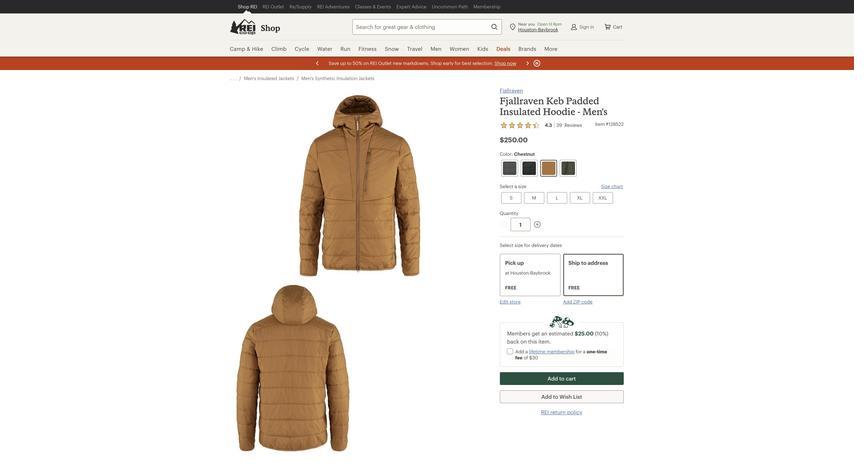 Task type: locate. For each thing, give the bounding box(es) containing it.
None number field
[[511, 218, 531, 231]]

cart link
[[600, 19, 627, 35]]

houston- down pick up
[[511, 270, 530, 276]]

0 horizontal spatial a
[[515, 184, 517, 189]]

& left hike
[[247, 45, 251, 52]]

1 horizontal spatial up
[[517, 260, 524, 266]]

rei outlet
[[263, 4, 284, 9]]

2 . from the left
[[233, 75, 234, 81]]

climb button
[[267, 40, 291, 57]]

to for add to wish list
[[553, 394, 558, 400]]

to right ship
[[581, 260, 587, 266]]

rei left the return
[[541, 409, 549, 416]]

size up pick up
[[515, 242, 523, 248]]

rei outlet link
[[260, 0, 287, 13]]

water button
[[313, 40, 337, 57]]

edit store button
[[500, 299, 521, 305]]

select a size element
[[500, 184, 624, 205]]

/ right . . . dropdown button
[[239, 75, 241, 81]]

save
[[329, 60, 339, 66]]

more button
[[541, 40, 562, 57]]

on right 50%
[[363, 60, 369, 66]]

add inside 'button'
[[542, 394, 552, 400]]

1 horizontal spatial outlet
[[378, 60, 392, 66]]

2 horizontal spatial for
[[576, 349, 582, 355]]

2 horizontal spatial .
[[235, 75, 237, 81]]

a for select
[[515, 184, 517, 189]]

fjallraven down fjallraven link
[[500, 95, 544, 106]]

0 vertical spatial up
[[340, 60, 346, 66]]

water
[[317, 45, 333, 52]]

2 horizontal spatial men's
[[583, 106, 608, 117]]

more
[[545, 45, 558, 52]]

women
[[450, 45, 469, 52]]

item #138522
[[595, 121, 624, 127]]

1 horizontal spatial for
[[524, 242, 530, 248]]

1 horizontal spatial on
[[521, 338, 527, 345]]

2 vertical spatial for
[[576, 349, 582, 355]]

to left cart
[[559, 375, 565, 382]]

& for camp
[[247, 45, 251, 52]]

xl
[[577, 195, 583, 201]]

shop up rei co-op, go to rei.com home page link
[[238, 4, 249, 9]]

jackets down the climb dropdown button
[[278, 75, 294, 81]]

fjallraven down now
[[500, 87, 523, 94]]

up for save
[[340, 60, 346, 66]]

sign in
[[580, 24, 594, 29]]

baybrook down delivery
[[530, 270, 551, 276]]

shop left early
[[431, 60, 442, 66]]

1 vertical spatial baybrook
[[530, 270, 551, 276]]

hike
[[252, 45, 263, 52]]

0 vertical spatial insulated
[[257, 75, 277, 81]]

/ left synthetic
[[297, 75, 299, 81]]

for left delivery
[[524, 242, 530, 248]]

rei inside button
[[541, 409, 549, 416]]

size
[[518, 184, 527, 189], [515, 242, 523, 248]]

color:
[[500, 151, 513, 157]]

add left wish
[[542, 394, 552, 400]]

rei inside promotional messages marquee
[[370, 60, 377, 66]]

$250.00
[[500, 136, 528, 144]]

1 horizontal spatial free
[[569, 285, 580, 291]]

for inside promotional messages marquee
[[455, 60, 461, 66]]

1 vertical spatial insulated
[[500, 106, 541, 117]]

1 vertical spatial size
[[515, 242, 523, 248]]

rei
[[250, 4, 257, 9], [263, 4, 269, 9], [317, 4, 324, 9], [370, 60, 377, 66], [541, 409, 549, 416]]

outlet up shop link
[[271, 4, 284, 9]]

a up s button
[[515, 184, 517, 189]]

baybrook down til on the top right of the page
[[538, 26, 558, 32]]

to inside popup button
[[559, 375, 565, 382]]

rei co-op, go to rei.com home page image
[[230, 19, 255, 35]]

lifetime
[[529, 349, 546, 355]]

shop banner
[[0, 0, 854, 57]]

up right save
[[340, 60, 346, 66]]

store
[[510, 299, 521, 305]]

on inside marquee
[[363, 60, 369, 66]]

None field
[[353, 19, 502, 35]]

a
[[515, 184, 517, 189], [525, 349, 528, 355], [583, 349, 586, 355]]

men's inside fjallraven fjallraven keb padded insulated hoodie - men's
[[583, 106, 608, 117]]

a left one-
[[583, 349, 586, 355]]

rei return policy button
[[541, 409, 583, 416]]

add for add a lifetime membership for a
[[515, 349, 524, 355]]

rei down fitness dropdown button
[[370, 60, 377, 66]]

decrement quantity image
[[500, 221, 508, 229]]

0 horizontal spatial /
[[239, 75, 241, 81]]

pick up
[[505, 260, 524, 266]]

ship
[[569, 260, 580, 266]]

2 free from the left
[[569, 285, 580, 291]]

men's right . . . dropdown button
[[244, 75, 256, 81]]

1 horizontal spatial insulated
[[500, 106, 541, 117]]

0 vertical spatial select
[[500, 184, 513, 189]]

classes & events link
[[352, 0, 394, 13]]

edit
[[500, 299, 508, 305]]

previous message image
[[313, 59, 321, 67]]

0 horizontal spatial outlet
[[271, 4, 284, 9]]

1 vertical spatial outlet
[[378, 60, 392, 66]]

1 horizontal spatial &
[[373, 4, 376, 9]]

shop down rei outlet link
[[261, 23, 280, 33]]

re/supply link
[[287, 0, 314, 13]]

add for add to wish list
[[542, 394, 552, 400]]

outlet left "new"
[[378, 60, 392, 66]]

0 horizontal spatial free
[[505, 285, 517, 291]]

0 vertical spatial baybrook
[[538, 26, 558, 32]]

for
[[455, 60, 461, 66], [524, 242, 530, 248], [576, 349, 582, 355]]

$25.00
[[575, 330, 594, 337]]

hoodie
[[543, 106, 576, 117]]

free up edit store
[[505, 285, 517, 291]]

for left one-
[[576, 349, 582, 355]]

add left zip
[[563, 299, 572, 305]]

3 . from the left
[[235, 75, 237, 81]]

1 vertical spatial on
[[521, 338, 527, 345]]

rei right shop rei
[[263, 4, 269, 9]]

#138522
[[606, 121, 624, 127]]

color: basalt image
[[503, 162, 516, 175]]

jackets
[[278, 75, 294, 81], [359, 75, 375, 81]]

1 . from the left
[[231, 75, 232, 81]]

rei left adventures
[[317, 4, 324, 9]]

add inside button
[[563, 299, 572, 305]]

insulated down hike
[[257, 75, 277, 81]]

promotional messages marquee
[[0, 57, 854, 70]]

0 horizontal spatial .
[[231, 75, 232, 81]]

m
[[532, 195, 536, 201]]

near
[[518, 21, 527, 26]]

1 free from the left
[[505, 285, 517, 291]]

at
[[505, 270, 509, 276]]

0 vertical spatial &
[[373, 4, 376, 9]]

of
[[524, 355, 528, 361]]

list
[[573, 394, 582, 400]]

one-time fee
[[515, 349, 607, 361]]

to left wish
[[553, 394, 558, 400]]

back
[[507, 338, 519, 345]]

select up the "s"
[[500, 184, 513, 189]]

cycle button
[[291, 40, 313, 57]]

1 horizontal spatial /
[[297, 75, 299, 81]]

select for select size for delivery dates
[[500, 242, 514, 248]]

0 horizontal spatial for
[[455, 60, 461, 66]]

1 vertical spatial &
[[247, 45, 251, 52]]

0 horizontal spatial &
[[247, 45, 251, 52]]

shop inside 'link'
[[238, 4, 249, 9]]

up inside promotional messages marquee
[[340, 60, 346, 66]]

. . . button
[[231, 75, 237, 81]]

to left 50%
[[347, 60, 351, 66]]

0 horizontal spatial on
[[363, 60, 369, 66]]

1 vertical spatial fjallraven
[[500, 95, 544, 106]]

sign
[[580, 24, 589, 29]]

men's left synthetic
[[301, 75, 314, 81]]

add left cart
[[548, 375, 558, 382]]

1 horizontal spatial jackets
[[359, 75, 375, 81]]

1 horizontal spatial men's
[[301, 75, 314, 81]]

in
[[590, 24, 594, 29]]

padded
[[566, 95, 599, 106]]

size up s button
[[518, 184, 527, 189]]

advice
[[412, 4, 427, 9]]

free up zip
[[569, 285, 580, 291]]

on left this
[[521, 338, 527, 345]]

0 horizontal spatial up
[[340, 60, 346, 66]]

keb
[[546, 95, 564, 106]]

a up of
[[525, 349, 528, 355]]

houston- down you
[[518, 26, 538, 32]]

you
[[528, 21, 535, 26]]

2 select from the top
[[500, 242, 514, 248]]

1 vertical spatial for
[[524, 242, 530, 248]]

none search field inside shop banner
[[341, 19, 502, 35]]

1 horizontal spatial a
[[525, 349, 528, 355]]

& inside dropdown button
[[247, 45, 251, 52]]

1 fjallraven from the top
[[500, 87, 523, 94]]

rei for rei return policy
[[541, 409, 549, 416]]

&
[[373, 4, 376, 9], [247, 45, 251, 52]]

& left events
[[373, 4, 376, 9]]

None search field
[[341, 19, 502, 35]]

men button
[[427, 40, 446, 57]]

fee
[[515, 355, 523, 361]]

estimated
[[549, 330, 574, 337]]

classes & events
[[355, 4, 391, 9]]

uncommon
[[432, 4, 457, 9]]

rei adventures
[[317, 4, 350, 9]]

jackets down 50%
[[359, 75, 375, 81]]

xl button
[[570, 192, 590, 204]]

deals button
[[492, 40, 515, 57]]

an
[[541, 330, 548, 337]]

0 vertical spatial houston-
[[518, 26, 538, 32]]

houston- inside near you open til 8pm houston-baybrook
[[518, 26, 538, 32]]

up right pick
[[517, 260, 524, 266]]

early
[[443, 60, 454, 66]]

item
[[595, 121, 605, 127]]

deals
[[497, 45, 511, 52]]

1 vertical spatial up
[[517, 260, 524, 266]]

1 vertical spatial select
[[500, 242, 514, 248]]

1 horizontal spatial .
[[233, 75, 234, 81]]

sign in link
[[567, 20, 597, 34]]

rei left rei outlet
[[250, 4, 257, 9]]

select up pick
[[500, 242, 514, 248]]

for left best on the right top of the page
[[455, 60, 461, 66]]

add inside popup button
[[548, 375, 558, 382]]

brands button
[[515, 40, 541, 57]]

to inside 'button'
[[553, 394, 558, 400]]

camp
[[230, 45, 245, 52]]

0 vertical spatial for
[[455, 60, 461, 66]]

a for add
[[525, 349, 528, 355]]

1 select from the top
[[500, 184, 513, 189]]

add to wish list button
[[500, 391, 624, 403]]

rei for rei adventures
[[317, 4, 324, 9]]

rei for rei outlet
[[263, 4, 269, 9]]

chestnut
[[514, 151, 535, 157]]

0 vertical spatial on
[[363, 60, 369, 66]]

men
[[431, 45, 442, 52]]

0 horizontal spatial jackets
[[278, 75, 294, 81]]

0 horizontal spatial insulated
[[257, 75, 277, 81]]

select
[[500, 184, 513, 189], [500, 242, 514, 248]]

men's up item on the top right of page
[[583, 106, 608, 117]]

0 vertical spatial outlet
[[271, 4, 284, 9]]

insulated down fjallraven link
[[500, 106, 541, 117]]

at houston-baybrook
[[505, 270, 551, 276]]

shop
[[238, 4, 249, 9], [261, 23, 280, 33], [431, 60, 442, 66], [495, 60, 506, 66]]

markdowns.
[[403, 60, 429, 66]]

0 vertical spatial fjallraven
[[500, 87, 523, 94]]

add up fee
[[515, 349, 524, 355]]

add for add zip code
[[563, 299, 572, 305]]

membership link
[[471, 0, 503, 13]]

to for ship to address
[[581, 260, 587, 266]]

0 horizontal spatial men's
[[244, 75, 256, 81]]

color: chestnut image
[[542, 162, 555, 175]]

/
[[239, 75, 241, 81], [297, 75, 299, 81]]

2 horizontal spatial a
[[583, 349, 586, 355]]



Task type: describe. For each thing, give the bounding box(es) containing it.
travel
[[407, 45, 423, 52]]

pick
[[505, 260, 516, 266]]

2 fjallraven from the top
[[500, 95, 544, 106]]

selection.
[[472, 60, 493, 66]]

on inside members get an estimated $25.00 (10%) back on this item.
[[521, 338, 527, 345]]

uncommon path link
[[429, 0, 471, 13]]

m button
[[524, 192, 544, 204]]

shop link
[[261, 23, 280, 33]]

$30
[[529, 355, 538, 361]]

add for add to cart
[[548, 375, 558, 382]]

rei return policy
[[541, 409, 583, 416]]

to for add to cart
[[559, 375, 565, 382]]

expert advice link
[[394, 0, 429, 13]]

select for select a size
[[500, 184, 513, 189]]

l
[[556, 195, 558, 201]]

adventures
[[325, 4, 350, 9]]

baybrook inside near you open til 8pm houston-baybrook
[[538, 26, 558, 32]]

search image
[[491, 23, 499, 31]]

return
[[551, 409, 566, 416]]

color: black image
[[522, 162, 536, 175]]

size
[[601, 184, 610, 189]]

add to cart
[[548, 375, 576, 382]]

cart
[[566, 375, 576, 382]]

this
[[528, 338, 537, 345]]

get
[[532, 330, 540, 337]]

outlet inside shop banner
[[271, 4, 284, 9]]

up for pick
[[517, 260, 524, 266]]

fitness button
[[355, 40, 381, 57]]

til
[[549, 21, 552, 26]]

one-
[[587, 349, 597, 355]]

code
[[582, 299, 593, 305]]

camp & hike
[[230, 45, 263, 52]]

1 jackets from the left
[[278, 75, 294, 81]]

open
[[537, 21, 548, 26]]

reviews
[[565, 122, 582, 128]]

classes
[[355, 4, 371, 9]]

shop rei
[[238, 4, 257, 9]]

pause banner message scrolling image
[[533, 59, 541, 67]]

& for classes
[[373, 4, 376, 9]]

2 / from the left
[[297, 75, 299, 81]]

next message image
[[523, 59, 532, 67]]

events
[[377, 4, 391, 9]]

uncommon path
[[432, 4, 468, 9]]

delivery
[[532, 242, 549, 248]]

wish
[[560, 394, 572, 400]]

re/supply
[[290, 4, 312, 9]]

none field inside shop banner
[[353, 19, 502, 35]]

xxl button
[[593, 192, 613, 204]]

1 / from the left
[[239, 75, 241, 81]]

now
[[507, 60, 516, 66]]

travel button
[[403, 40, 427, 57]]

l button
[[547, 192, 567, 204]]

fjallraven fjallraven keb padded insulated hoodie - men's
[[500, 87, 608, 117]]

add a lifetime membership for a
[[515, 349, 587, 355]]

run
[[341, 45, 351, 52]]

add zip code
[[563, 299, 593, 305]]

s button
[[501, 192, 521, 204]]

rei inside 'link'
[[250, 4, 257, 9]]

to inside promotional messages marquee
[[347, 60, 351, 66]]

shop left now
[[495, 60, 506, 66]]

path
[[459, 4, 468, 9]]

add to wish list
[[542, 394, 582, 400]]

save up to 50% on rei outlet new markdowns. shop early for best selection. shop now
[[329, 60, 516, 66]]

Search for great gear & clothing text field
[[353, 19, 502, 35]]

policy
[[567, 409, 583, 416]]

kids button
[[473, 40, 492, 57]]

select a size
[[500, 184, 527, 189]]

members
[[507, 330, 531, 337]]

select size for delivery dates
[[500, 242, 562, 248]]

chart
[[612, 184, 623, 189]]

fitness
[[359, 45, 377, 52]]

of $30
[[523, 355, 538, 361]]

address
[[588, 260, 608, 266]]

increment quantity image
[[533, 221, 541, 229]]

item.
[[539, 338, 551, 345]]

insulated inside fjallraven fjallraven keb padded insulated hoodie - men's
[[500, 106, 541, 117]]

edit store
[[500, 299, 521, 305]]

8pm
[[553, 21, 562, 26]]

xxl
[[599, 195, 607, 201]]

outlet inside promotional messages marquee
[[378, 60, 392, 66]]

membership
[[474, 4, 501, 9]]

men's synthetic insulation jackets link
[[301, 75, 375, 81]]

zip
[[574, 299, 580, 305]]

color: deep forest image
[[562, 162, 575, 175]]

lifetime membership button
[[529, 349, 575, 355]]

near you open til 8pm houston-baybrook
[[518, 21, 562, 32]]

kids
[[477, 45, 488, 52]]

color: chestnut
[[500, 151, 535, 157]]

women button
[[446, 40, 473, 57]]

cycle
[[295, 45, 309, 52]]

cart
[[613, 24, 622, 29]]

add to cart button
[[500, 372, 624, 385]]

snow
[[385, 45, 399, 52]]

0 vertical spatial size
[[518, 184, 527, 189]]

50%
[[353, 60, 362, 66]]

synthetic
[[315, 75, 335, 81]]

best
[[462, 60, 471, 66]]

camp & hike button
[[230, 40, 267, 57]]

new
[[393, 60, 402, 66]]

add zip code button
[[563, 299, 593, 305]]

1 vertical spatial houston-
[[511, 270, 530, 276]]

shop rei link
[[235, 0, 260, 13]]

time
[[597, 349, 607, 355]]

2 jackets from the left
[[359, 75, 375, 81]]



Task type: vqa. For each thing, say whether or not it's contained in the screenshot.
promotional messages MARQUEE
yes



